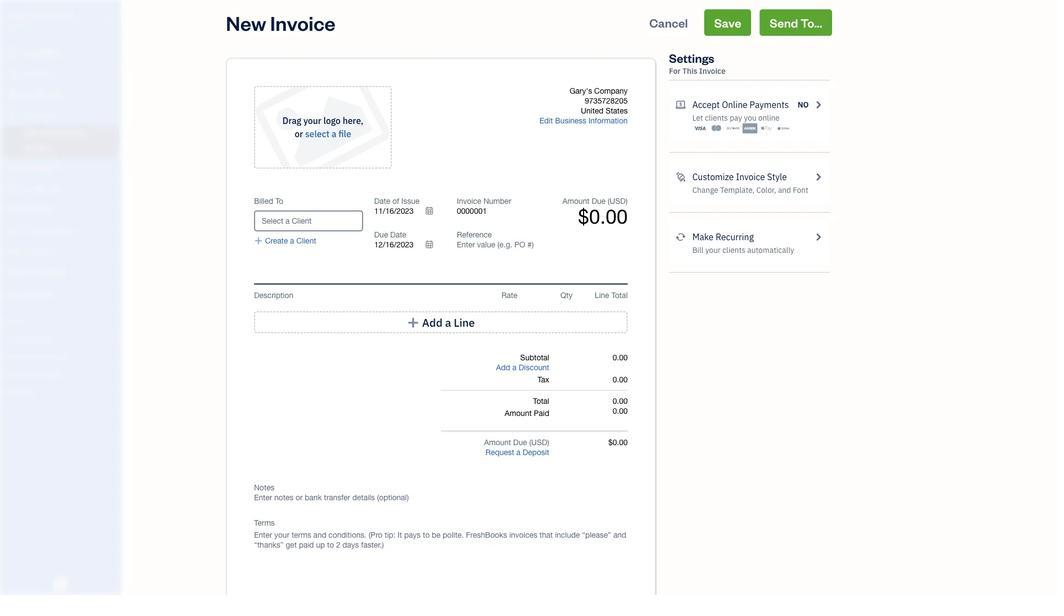 Task type: describe. For each thing, give the bounding box(es) containing it.
bank image
[[776, 123, 791, 134]]

3 0.00 from the top
[[613, 397, 628, 406]]

invoice number
[[457, 197, 511, 206]]

save button
[[705, 9, 752, 36]]

style
[[767, 171, 787, 183]]

pay
[[730, 113, 742, 123]]

money image
[[7, 246, 20, 257]]

billed to
[[254, 197, 283, 206]]

information
[[589, 116, 628, 125]]

apps image
[[8, 316, 118, 325]]

line inside button
[[454, 315, 475, 330]]

due inside due date 12/16/2023
[[374, 230, 388, 239]]

you
[[744, 113, 757, 123]]

Issue date in MM/DD/YYYY format text field
[[374, 206, 440, 216]]

bank connections image
[[8, 369, 118, 378]]

project image
[[7, 205, 20, 216]]

settings
[[669, 50, 715, 66]]

gary's for gary's company owner
[[9, 10, 35, 21]]

visa image
[[693, 123, 708, 134]]

your for bill
[[706, 245, 721, 255]]

a inside subtotal add a discount tax
[[513, 363, 517, 372]]

request
[[486, 448, 514, 457]]

united
[[581, 106, 604, 115]]

report image
[[7, 288, 20, 299]]

settings image
[[8, 387, 118, 396]]

reference
[[457, 230, 492, 239]]

amount for request
[[484, 438, 511, 447]]

mastercard image
[[709, 123, 724, 134]]

onlinesales image
[[676, 98, 686, 111]]

0 vertical spatial line
[[595, 291, 609, 300]]

bill your clients automatically
[[693, 245, 795, 255]]

1 vertical spatial $0.00
[[609, 438, 628, 447]]

) for $0.00
[[626, 197, 628, 206]]

cancel
[[650, 15, 688, 30]]

invoice image
[[7, 111, 20, 122]]

apple pay image
[[759, 123, 774, 134]]

or
[[295, 128, 303, 140]]

bill
[[693, 245, 704, 255]]

Client text field
[[255, 212, 362, 230]]

send to... button
[[760, 9, 832, 36]]

usd for $0.00
[[610, 197, 626, 206]]

send to...
[[770, 15, 823, 30]]

create a client button
[[254, 236, 316, 246]]

states
[[606, 106, 628, 115]]

create
[[265, 236, 288, 245]]

business
[[555, 116, 587, 125]]

invoice inside settings for this invoice
[[700, 66, 726, 76]]

gary's company 9735728205 united states edit business information
[[540, 86, 628, 125]]

client image
[[7, 69, 20, 80]]

your for drag
[[304, 115, 322, 127]]

change
[[693, 185, 719, 195]]

color,
[[757, 185, 777, 195]]

customize
[[693, 171, 734, 183]]

no
[[798, 100, 809, 110]]

make recurring
[[693, 231, 754, 243]]

total amount paid
[[505, 397, 549, 418]]

4 0.00 from the top
[[613, 407, 628, 416]]

,
[[361, 115, 364, 127]]

issue
[[401, 197, 420, 206]]

paintbrush image
[[676, 170, 686, 184]]

) for request
[[547, 438, 549, 447]]

( for request
[[529, 438, 531, 447]]

accept online payments
[[693, 99, 789, 111]]

edit business information button
[[540, 116, 628, 126]]

9735728205
[[585, 96, 628, 105]]

template,
[[720, 185, 755, 195]]

customize invoice style
[[693, 171, 787, 183]]

12/16/2023
[[374, 240, 414, 249]]

send
[[770, 15, 798, 30]]

and
[[778, 185, 791, 195]]

plus image for create a client
[[254, 236, 263, 246]]

drag
[[283, 115, 302, 127]]

date of issue
[[374, 197, 420, 206]]

$0.00 inside amount due ( usd ) $0.00
[[578, 205, 628, 228]]

logo
[[324, 115, 341, 127]]

0.00 0.00
[[613, 397, 628, 416]]

chart image
[[7, 267, 20, 278]]

chevronright image for make recurring
[[813, 230, 824, 244]]

edit
[[540, 116, 553, 125]]

0 vertical spatial total
[[612, 291, 628, 300]]

select
[[305, 128, 330, 140]]

request a deposit button
[[486, 448, 549, 458]]

payments
[[750, 99, 789, 111]]

gary's company owner
[[9, 10, 75, 31]]

( for $0.00
[[608, 197, 610, 206]]

rate
[[502, 291, 518, 300]]

let clients pay you online
[[693, 113, 780, 123]]

subtotal add a discount tax
[[496, 353, 549, 384]]

description
[[254, 291, 293, 300]]

date inside due date 12/16/2023
[[390, 230, 407, 239]]

discover image
[[726, 123, 741, 134]]

main element
[[0, 0, 149, 595]]

Notes text field
[[254, 493, 628, 503]]

of
[[393, 197, 399, 206]]

company for gary's company 9735728205 united states edit business information
[[594, 86, 628, 95]]

a inside amount due ( usd ) request a deposit
[[517, 448, 521, 457]]

font
[[793, 185, 809, 195]]

add a line
[[422, 315, 475, 330]]



Task type: locate. For each thing, give the bounding box(es) containing it.
chevronright image
[[813, 98, 824, 111]]

notes
[[254, 483, 275, 492]]

Reference Number text field
[[457, 240, 535, 249]]

team members image
[[8, 334, 118, 343]]

0 vertical spatial your
[[304, 115, 322, 127]]

1 vertical spatial amount
[[505, 409, 532, 418]]

total up paid
[[533, 397, 549, 406]]

0 vertical spatial company
[[37, 10, 75, 21]]

online
[[759, 113, 780, 123]]

amount for $0.00
[[563, 197, 590, 206]]

for
[[669, 66, 681, 76]]

1 horizontal spatial usd
[[610, 197, 626, 206]]

2 horizontal spatial due
[[592, 197, 606, 206]]

due for request
[[513, 438, 527, 447]]

1 vertical spatial (
[[529, 438, 531, 447]]

deposit
[[523, 448, 549, 457]]

items and services image
[[8, 352, 118, 361]]

make
[[693, 231, 714, 243]]

refresh image
[[676, 230, 686, 244]]

timer image
[[7, 225, 20, 237]]

discount
[[519, 363, 549, 372]]

terms
[[254, 518, 275, 528]]

1 vertical spatial clients
[[723, 245, 746, 255]]

1 horizontal spatial due
[[513, 438, 527, 447]]

clients
[[705, 113, 728, 123], [723, 245, 746, 255]]

to
[[275, 197, 283, 206]]

number
[[484, 197, 511, 206]]

1 horizontal spatial gary's
[[570, 86, 592, 95]]

plus image left create
[[254, 236, 263, 246]]

0 horizontal spatial )
[[547, 438, 549, 447]]

12/16/2023 button
[[374, 240, 440, 250]]

settings for this invoice
[[669, 50, 726, 76]]

date left of
[[374, 197, 390, 206]]

0 horizontal spatial due
[[374, 230, 388, 239]]

amount inside amount due ( usd ) request a deposit
[[484, 438, 511, 447]]

0 vertical spatial (
[[608, 197, 610, 206]]

0 vertical spatial usd
[[610, 197, 626, 206]]

0 vertical spatial add
[[422, 315, 443, 330]]

(
[[608, 197, 610, 206], [529, 438, 531, 447]]

here
[[343, 115, 361, 127]]

0 horizontal spatial company
[[37, 10, 75, 21]]

1 vertical spatial usd
[[531, 438, 547, 447]]

0 vertical spatial gary's
[[9, 10, 35, 21]]

amount inside total amount paid
[[505, 409, 532, 418]]

freshbooks image
[[52, 578, 69, 591]]

Terms text field
[[254, 530, 628, 550]]

to...
[[801, 15, 823, 30]]

1 0.00 from the top
[[613, 353, 628, 362]]

due date 12/16/2023
[[374, 230, 414, 249]]

dashboard image
[[7, 48, 20, 59]]

subtotal
[[520, 353, 549, 362]]

2 0.00 from the top
[[613, 375, 628, 384]]

company
[[37, 10, 75, 21], [594, 86, 628, 95]]

clients down accept
[[705, 113, 728, 123]]

recurring
[[716, 231, 754, 243]]

date
[[374, 197, 390, 206], [390, 230, 407, 239]]

gary's for gary's company 9735728205 united states edit business information
[[570, 86, 592, 95]]

total right "qty"
[[612, 291, 628, 300]]

1 chevronright image from the top
[[813, 170, 824, 184]]

billed
[[254, 197, 273, 206]]

1 vertical spatial )
[[547, 438, 549, 447]]

1 horizontal spatial add
[[496, 363, 510, 372]]

drag your logo here , or select a file
[[283, 115, 364, 140]]

1 vertical spatial gary's
[[570, 86, 592, 95]]

add a line button
[[254, 311, 628, 334]]

new
[[226, 9, 266, 36]]

2 chevronright image from the top
[[813, 230, 824, 244]]

due for $0.00
[[592, 197, 606, 206]]

0 horizontal spatial your
[[304, 115, 322, 127]]

clients down the recurring
[[723, 245, 746, 255]]

automatically
[[748, 245, 795, 255]]

your inside drag your logo here , or select a file
[[304, 115, 322, 127]]

0 horizontal spatial gary's
[[9, 10, 35, 21]]

plus image for add a line
[[407, 317, 420, 328]]

chevronright image
[[813, 170, 824, 184], [813, 230, 824, 244]]

1 vertical spatial total
[[533, 397, 549, 406]]

line total
[[595, 291, 628, 300]]

1 horizontal spatial )
[[626, 197, 628, 206]]

your right the bill at the right of the page
[[706, 245, 721, 255]]

chevronright image for customize invoice style
[[813, 170, 824, 184]]

online
[[722, 99, 748, 111]]

2 vertical spatial due
[[513, 438, 527, 447]]

0 vertical spatial amount
[[563, 197, 590, 206]]

Enter an Invoice # text field
[[457, 206, 487, 216]]

accept
[[693, 99, 720, 111]]

plus image left add a line
[[407, 317, 420, 328]]

gary's inside "gary's company owner"
[[9, 10, 35, 21]]

qty
[[561, 291, 573, 300]]

0.00
[[613, 353, 628, 362], [613, 375, 628, 384], [613, 397, 628, 406], [613, 407, 628, 416]]

1 vertical spatial add
[[496, 363, 510, 372]]

total inside total amount paid
[[533, 397, 549, 406]]

create a client
[[265, 236, 316, 245]]

estimate image
[[7, 90, 20, 101]]

1 horizontal spatial your
[[706, 245, 721, 255]]

add
[[422, 315, 443, 330], [496, 363, 510, 372]]

line
[[595, 291, 609, 300], [454, 315, 475, 330]]

0 vertical spatial )
[[626, 197, 628, 206]]

date up 12/16/2023
[[390, 230, 407, 239]]

expense image
[[7, 184, 20, 195]]

a inside drag your logo here , or select a file
[[332, 128, 337, 140]]

cancel button
[[640, 9, 698, 36]]

american express image
[[743, 123, 758, 134]]

add a discount button
[[496, 363, 549, 373]]

1 vertical spatial date
[[390, 230, 407, 239]]

plus image
[[254, 236, 263, 246], [407, 317, 420, 328]]

( inside amount due ( usd ) request a deposit
[[529, 438, 531, 447]]

file
[[339, 128, 351, 140]]

0 vertical spatial plus image
[[254, 236, 263, 246]]

usd inside amount due ( usd ) request a deposit
[[531, 438, 547, 447]]

0 horizontal spatial plus image
[[254, 236, 263, 246]]

add inside button
[[422, 315, 443, 330]]

add inside subtotal add a discount tax
[[496, 363, 510, 372]]

1 horizontal spatial company
[[594, 86, 628, 95]]

your
[[304, 115, 322, 127], [706, 245, 721, 255]]

due inside amount due ( usd ) request a deposit
[[513, 438, 527, 447]]

0 horizontal spatial line
[[454, 315, 475, 330]]

1 vertical spatial line
[[454, 315, 475, 330]]

1 vertical spatial your
[[706, 245, 721, 255]]

payment image
[[7, 163, 20, 174]]

your up select
[[304, 115, 322, 127]]

company inside gary's company 9735728205 united states edit business information
[[594, 86, 628, 95]]

gary's
[[9, 10, 35, 21], [570, 86, 592, 95]]

amount due ( usd ) $0.00
[[563, 197, 628, 228]]

) inside amount due ( usd ) request a deposit
[[547, 438, 549, 447]]

0 horizontal spatial (
[[529, 438, 531, 447]]

0 vertical spatial $0.00
[[578, 205, 628, 228]]

gary's inside gary's company 9735728205 united states edit business information
[[570, 86, 592, 95]]

invoice
[[270, 9, 336, 36], [700, 66, 726, 76], [736, 171, 765, 183], [457, 197, 482, 206]]

1 horizontal spatial plus image
[[407, 317, 420, 328]]

1 vertical spatial plus image
[[407, 317, 420, 328]]

due
[[592, 197, 606, 206], [374, 230, 388, 239], [513, 438, 527, 447]]

0 vertical spatial due
[[592, 197, 606, 206]]

1 horizontal spatial line
[[595, 291, 609, 300]]

0 horizontal spatial total
[[533, 397, 549, 406]]

tax
[[538, 375, 549, 384]]

paid
[[534, 409, 549, 418]]

0 vertical spatial chevronright image
[[813, 170, 824, 184]]

gary's up the united
[[570, 86, 592, 95]]

total
[[612, 291, 628, 300], [533, 397, 549, 406]]

0 vertical spatial clients
[[705, 113, 728, 123]]

usd
[[610, 197, 626, 206], [531, 438, 547, 447]]

$0.00
[[578, 205, 628, 228], [609, 438, 628, 447]]

1 horizontal spatial total
[[612, 291, 628, 300]]

company for gary's company owner
[[37, 10, 75, 21]]

0 horizontal spatial add
[[422, 315, 443, 330]]

new invoice
[[226, 9, 336, 36]]

1 horizontal spatial (
[[608, 197, 610, 206]]

2 vertical spatial amount
[[484, 438, 511, 447]]

1 vertical spatial due
[[374, 230, 388, 239]]

( inside amount due ( usd ) $0.00
[[608, 197, 610, 206]]

owner
[[9, 22, 29, 31]]

0 horizontal spatial usd
[[531, 438, 547, 447]]

1 vertical spatial company
[[594, 86, 628, 95]]

) inside amount due ( usd ) $0.00
[[626, 197, 628, 206]]

a
[[332, 128, 337, 140], [290, 236, 294, 245], [445, 315, 451, 330], [513, 363, 517, 372], [517, 448, 521, 457]]

client
[[296, 236, 316, 245]]

usd inside amount due ( usd ) $0.00
[[610, 197, 626, 206]]

gary's up owner
[[9, 10, 35, 21]]

1 vertical spatial chevronright image
[[813, 230, 824, 244]]

due inside amount due ( usd ) $0.00
[[592, 197, 606, 206]]

plus image inside add a line button
[[407, 317, 420, 328]]

usd for request
[[531, 438, 547, 447]]

amount inside amount due ( usd ) $0.00
[[563, 197, 590, 206]]

0 vertical spatial date
[[374, 197, 390, 206]]

this
[[683, 66, 698, 76]]

let
[[693, 113, 703, 123]]

amount due ( usd ) request a deposit
[[484, 438, 549, 457]]

company inside "gary's company owner"
[[37, 10, 75, 21]]

change template, color, and font
[[693, 185, 809, 195]]

save
[[715, 15, 742, 30]]



Task type: vqa. For each thing, say whether or not it's contained in the screenshot.
THE REMINDERS
no



